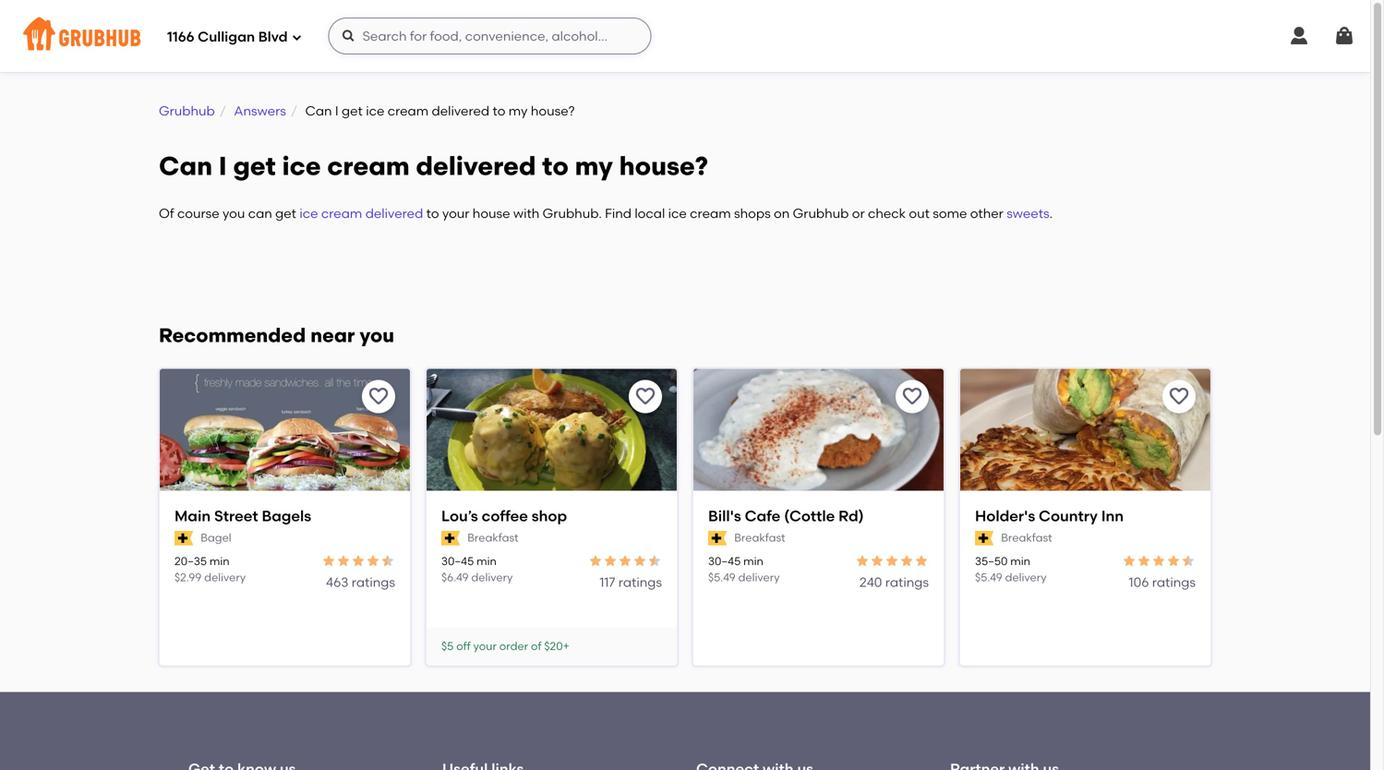 Task type: describe. For each thing, give the bounding box(es) containing it.
other
[[970, 205, 1004, 221]]

order
[[499, 639, 528, 653]]

bill's cafe (cottle rd) link
[[708, 506, 929, 526]]

out
[[909, 205, 930, 221]]

some
[[933, 205, 967, 221]]

30–45 min $5.49 delivery
[[708, 555, 780, 584]]

lou's coffee shop logo image
[[427, 369, 677, 493]]

0 horizontal spatial my
[[509, 103, 528, 119]]

save this restaurant image for lou's coffee shop
[[634, 386, 657, 408]]

$5.49 for holder's country inn
[[975, 571, 1002, 584]]

grubhub.
[[543, 205, 602, 221]]

save this restaurant button for lou's coffee shop
[[629, 380, 662, 413]]

inn
[[1101, 507, 1124, 525]]

30–45 min $6.49 delivery
[[441, 555, 513, 584]]

with
[[513, 205, 540, 221]]

svg image
[[1333, 25, 1356, 47]]

local
[[635, 205, 665, 221]]

delivery for cafe
[[738, 571, 780, 584]]

bill's cafe (cottle rd) logo image
[[693, 369, 944, 493]]

0 horizontal spatial to
[[426, 205, 439, 221]]

1 horizontal spatial can
[[305, 103, 332, 119]]

of course you can get ice cream delivered to your house with grubhub. find local ice cream shops on grubhub or check out some other sweets .
[[159, 205, 1053, 221]]

can
[[248, 205, 272, 221]]

min for coffee
[[477, 555, 497, 568]]

main street bagels logo image
[[160, 369, 410, 493]]

delivery for street
[[204, 571, 246, 584]]

min for country
[[1010, 555, 1031, 568]]

$5 off your order of $20+
[[441, 639, 569, 653]]

you for course
[[223, 205, 245, 221]]

1 vertical spatial your
[[473, 639, 497, 653]]

1166
[[167, 29, 194, 45]]

2 vertical spatial delivered
[[365, 205, 423, 221]]

main navigation navigation
[[0, 0, 1370, 72]]

1 horizontal spatial i
[[335, 103, 339, 119]]

1 vertical spatial delivered
[[416, 150, 536, 181]]

$20+
[[544, 639, 569, 653]]

0 vertical spatial can i get ice cream delivered to my house?
[[305, 103, 575, 119]]

20–35
[[175, 555, 207, 568]]

$5
[[441, 639, 454, 653]]

house
[[473, 205, 510, 221]]

shops
[[734, 205, 771, 221]]

answers
[[234, 103, 286, 119]]

1 horizontal spatial grubhub
[[793, 205, 849, 221]]

0 vertical spatial your
[[442, 205, 469, 221]]

holder's country inn
[[975, 507, 1124, 525]]

1 vertical spatial to
[[542, 150, 569, 181]]

recommended
[[159, 324, 306, 347]]

1 vertical spatial can i get ice cream delivered to my house?
[[159, 150, 708, 181]]

check
[[868, 205, 906, 221]]

save this restaurant image for main street bagels
[[368, 386, 390, 408]]

shop
[[532, 507, 567, 525]]

0 vertical spatial to
[[493, 103, 506, 119]]

1 horizontal spatial house?
[[619, 150, 708, 181]]

breakfast for coffee
[[467, 531, 519, 544]]

lou's
[[441, 507, 478, 525]]

find
[[605, 205, 632, 221]]

blvd
[[258, 29, 288, 45]]

30–45 for bill's
[[708, 555, 741, 568]]

answers link
[[234, 103, 286, 119]]

subscription pass image for holder's
[[975, 531, 994, 546]]

save this restaurant image
[[1168, 386, 1190, 408]]

save this restaurant button for bill's cafe (cottle rd)
[[896, 380, 929, 413]]

holder's country inn link
[[975, 506, 1196, 526]]

1 vertical spatial can
[[159, 150, 212, 181]]

delivery for coffee
[[471, 571, 513, 584]]

main street bagels link
[[175, 506, 395, 526]]

.
[[1050, 205, 1053, 221]]

240 ratings
[[860, 574, 929, 590]]

subscription pass image for bill's
[[708, 531, 727, 546]]

save this restaurant button for holder's country inn
[[1163, 380, 1196, 413]]

0 horizontal spatial house?
[[531, 103, 575, 119]]

463 ratings
[[326, 574, 395, 590]]

sweets link
[[1007, 205, 1050, 221]]

main street bagels
[[175, 507, 311, 525]]

delivery for country
[[1005, 571, 1047, 584]]

(cottle
[[784, 507, 835, 525]]

$6.49
[[441, 571, 469, 584]]

main
[[175, 507, 211, 525]]

ratings for lou's coffee shop
[[618, 574, 662, 590]]

$5.49 for bill's cafe (cottle rd)
[[708, 571, 736, 584]]

of
[[159, 205, 174, 221]]

1 vertical spatial get
[[233, 150, 276, 181]]



Task type: locate. For each thing, give the bounding box(es) containing it.
ratings right "117"
[[618, 574, 662, 590]]

117 ratings
[[600, 574, 662, 590]]

recommended near you
[[159, 324, 394, 347]]

0 vertical spatial house?
[[531, 103, 575, 119]]

your
[[442, 205, 469, 221], [473, 639, 497, 653]]

1 save this restaurant image from the left
[[368, 386, 390, 408]]

on
[[774, 205, 790, 221]]

rd)
[[839, 507, 864, 525]]

0 horizontal spatial breakfast
[[467, 531, 519, 544]]

2 vertical spatial get
[[275, 205, 296, 221]]

breakfast down lou's coffee shop
[[467, 531, 519, 544]]

3 ratings from the left
[[885, 574, 929, 590]]

1 ratings from the left
[[352, 574, 395, 590]]

ice cream delivered link
[[299, 205, 423, 221]]

you for near
[[360, 324, 394, 347]]

0 horizontal spatial grubhub
[[159, 103, 215, 119]]

your right off
[[473, 639, 497, 653]]

get right can
[[275, 205, 296, 221]]

lou's coffee shop link
[[441, 506, 662, 526]]

delivery down 35–50
[[1005, 571, 1047, 584]]

holder's country inn logo image
[[960, 369, 1211, 493]]

0 horizontal spatial your
[[442, 205, 469, 221]]

ratings right 240
[[885, 574, 929, 590]]

2 horizontal spatial save this restaurant image
[[901, 386, 923, 408]]

1 horizontal spatial svg image
[[341, 29, 356, 43]]

0 horizontal spatial subscription pass image
[[441, 531, 460, 546]]

to
[[493, 103, 506, 119], [542, 150, 569, 181], [426, 205, 439, 221]]

$5.49
[[708, 571, 736, 584], [975, 571, 1002, 584]]

1 vertical spatial i
[[219, 150, 227, 181]]

4 save this restaurant button from the left
[[1163, 380, 1196, 413]]

can i get ice cream delivered to my house? down search for food, convenience, alcohol... search field at the top of the page
[[305, 103, 575, 119]]

bill's
[[708, 507, 741, 525]]

1 delivery from the left
[[204, 571, 246, 584]]

1 horizontal spatial you
[[360, 324, 394, 347]]

1 horizontal spatial 30–45
[[708, 555, 741, 568]]

of
[[531, 639, 542, 653]]

my up of course you can get ice cream delivered to your house with grubhub. find local ice cream shops on grubhub or check out some other sweets .
[[575, 150, 613, 181]]

3 save this restaurant image from the left
[[901, 386, 923, 408]]

$2.99
[[175, 571, 202, 584]]

min down cafe
[[743, 555, 764, 568]]

you left can
[[223, 205, 245, 221]]

min for street
[[209, 555, 230, 568]]

1166 culligan blvd
[[167, 29, 288, 45]]

breakfast down holder's
[[1001, 531, 1052, 544]]

30–45 inside 30–45 min $6.49 delivery
[[441, 555, 474, 568]]

culligan
[[198, 29, 255, 45]]

0 vertical spatial can
[[305, 103, 332, 119]]

2 save this restaurant button from the left
[[629, 380, 662, 413]]

min inside 20–35 min $2.99 delivery
[[209, 555, 230, 568]]

i up course
[[219, 150, 227, 181]]

my
[[509, 103, 528, 119], [575, 150, 613, 181]]

0 vertical spatial my
[[509, 103, 528, 119]]

3 subscription pass image from the left
[[975, 531, 994, 546]]

get up can
[[233, 150, 276, 181]]

3 min from the left
[[743, 555, 764, 568]]

country
[[1039, 507, 1098, 525]]

2 30–45 from the left
[[708, 555, 741, 568]]

1 vertical spatial my
[[575, 150, 613, 181]]

2 subscription pass image from the left
[[708, 531, 727, 546]]

delivery right "$6.49"
[[471, 571, 513, 584]]

to down search for food, convenience, alcohol... search field at the top of the page
[[493, 103, 506, 119]]

1 min from the left
[[209, 555, 230, 568]]

min
[[209, 555, 230, 568], [477, 555, 497, 568], [743, 555, 764, 568], [1010, 555, 1031, 568]]

cream
[[388, 103, 429, 119], [327, 150, 410, 181], [321, 205, 362, 221], [690, 205, 731, 221]]

117
[[600, 574, 615, 590]]

your left house
[[442, 205, 469, 221]]

ice
[[366, 103, 384, 119], [282, 150, 321, 181], [299, 205, 318, 221], [668, 205, 687, 221]]

30–45 inside the 30–45 min $5.49 delivery
[[708, 555, 741, 568]]

sweets
[[1007, 205, 1050, 221]]

bill's cafe (cottle rd)
[[708, 507, 864, 525]]

subscription pass image down 'bill's'
[[708, 531, 727, 546]]

cafe
[[745, 507, 781, 525]]

delivery right $2.99
[[204, 571, 246, 584]]

1 subscription pass image from the left
[[441, 531, 460, 546]]

delivery
[[204, 571, 246, 584], [471, 571, 513, 584], [738, 571, 780, 584], [1005, 571, 1047, 584]]

delivery inside the 30–45 min $5.49 delivery
[[738, 571, 780, 584]]

street
[[214, 507, 258, 525]]

min inside 30–45 min $6.49 delivery
[[477, 555, 497, 568]]

can i get ice cream delivered to my house?
[[305, 103, 575, 119], [159, 150, 708, 181]]

1 vertical spatial house?
[[619, 150, 708, 181]]

0 horizontal spatial you
[[223, 205, 245, 221]]

35–50 min $5.49 delivery
[[975, 555, 1047, 584]]

0 horizontal spatial 30–45
[[441, 555, 474, 568]]

save this restaurant button
[[362, 380, 395, 413], [629, 380, 662, 413], [896, 380, 929, 413], [1163, 380, 1196, 413]]

0 horizontal spatial i
[[219, 150, 227, 181]]

2 save this restaurant image from the left
[[634, 386, 657, 408]]

to left house
[[426, 205, 439, 221]]

0 vertical spatial delivered
[[432, 103, 490, 119]]

can up course
[[159, 150, 212, 181]]

breakfast
[[467, 531, 519, 544], [734, 531, 785, 544], [1001, 531, 1052, 544]]

breakfast for country
[[1001, 531, 1052, 544]]

20–35 min $2.99 delivery
[[175, 555, 246, 584]]

or
[[852, 205, 865, 221]]

i
[[335, 103, 339, 119], [219, 150, 227, 181]]

2 horizontal spatial svg image
[[1288, 25, 1310, 47]]

save this restaurant image
[[368, 386, 390, 408], [634, 386, 657, 408], [901, 386, 923, 408]]

grubhub left or
[[793, 205, 849, 221]]

30–45 for lou's
[[441, 555, 474, 568]]

3 delivery from the left
[[738, 571, 780, 584]]

2 horizontal spatial breakfast
[[1001, 531, 1052, 544]]

2 $5.49 from the left
[[975, 571, 1002, 584]]

bagel
[[201, 531, 231, 544]]

$5.49 down 'bill's'
[[708, 571, 736, 584]]

$5.49 inside 35–50 min $5.49 delivery
[[975, 571, 1002, 584]]

get
[[342, 103, 363, 119], [233, 150, 276, 181], [275, 205, 296, 221]]

$5.49 down 35–50
[[975, 571, 1002, 584]]

grubhub left answers
[[159, 103, 215, 119]]

subscription pass image down lou's
[[441, 531, 460, 546]]

lou's coffee shop
[[441, 507, 567, 525]]

min for cafe
[[743, 555, 764, 568]]

delivery inside 20–35 min $2.99 delivery
[[204, 571, 246, 584]]

delivery inside 30–45 min $6.49 delivery
[[471, 571, 513, 584]]

1 breakfast from the left
[[467, 531, 519, 544]]

delivered
[[432, 103, 490, 119], [416, 150, 536, 181], [365, 205, 423, 221]]

min right 35–50
[[1010, 555, 1031, 568]]

subscription pass image for lou's
[[441, 531, 460, 546]]

bagels
[[262, 507, 311, 525]]

0 vertical spatial you
[[223, 205, 245, 221]]

ratings for bill's cafe (cottle rd)
[[885, 574, 929, 590]]

4 delivery from the left
[[1005, 571, 1047, 584]]

course
[[177, 205, 219, 221]]

can i get ice cream delivered to my house? up house
[[159, 150, 708, 181]]

can
[[305, 103, 332, 119], [159, 150, 212, 181]]

holder's
[[975, 507, 1035, 525]]

breakfast down cafe
[[734, 531, 785, 544]]

ratings
[[352, 574, 395, 590], [618, 574, 662, 590], [885, 574, 929, 590], [1152, 574, 1196, 590]]

off
[[456, 639, 471, 653]]

1 horizontal spatial $5.49
[[975, 571, 1002, 584]]

min inside 35–50 min $5.49 delivery
[[1010, 555, 1031, 568]]

get right answers
[[342, 103, 363, 119]]

4 ratings from the left
[[1152, 574, 1196, 590]]

grubhub link
[[159, 103, 215, 119]]

1 horizontal spatial your
[[473, 639, 497, 653]]

1 $5.49 from the left
[[708, 571, 736, 584]]

subscription pass image
[[175, 531, 193, 546]]

0 vertical spatial get
[[342, 103, 363, 119]]

near
[[310, 324, 355, 347]]

save this restaurant button for main street bagels
[[362, 380, 395, 413]]

house?
[[531, 103, 575, 119], [619, 150, 708, 181]]

463
[[326, 574, 348, 590]]

you right near
[[360, 324, 394, 347]]

0 horizontal spatial can
[[159, 150, 212, 181]]

you
[[223, 205, 245, 221], [360, 324, 394, 347]]

35–50
[[975, 555, 1008, 568]]

106
[[1129, 574, 1149, 590]]

delivery down cafe
[[738, 571, 780, 584]]

1 horizontal spatial breakfast
[[734, 531, 785, 544]]

3 breakfast from the left
[[1001, 531, 1052, 544]]

ratings for holder's country inn
[[1152, 574, 1196, 590]]

0 vertical spatial grubhub
[[159, 103, 215, 119]]

240
[[860, 574, 882, 590]]

0 vertical spatial i
[[335, 103, 339, 119]]

0 horizontal spatial save this restaurant image
[[368, 386, 390, 408]]

2 min from the left
[[477, 555, 497, 568]]

ratings for main street bagels
[[352, 574, 395, 590]]

2 horizontal spatial subscription pass image
[[975, 531, 994, 546]]

30–45 up "$6.49"
[[441, 555, 474, 568]]

can right answers link
[[305, 103, 332, 119]]

2 vertical spatial to
[[426, 205, 439, 221]]

1 save this restaurant button from the left
[[362, 380, 395, 413]]

delivery inside 35–50 min $5.49 delivery
[[1005, 571, 1047, 584]]

subscription pass image up 35–50
[[975, 531, 994, 546]]

ratings right 106
[[1152, 574, 1196, 590]]

1 horizontal spatial save this restaurant image
[[634, 386, 657, 408]]

2 delivery from the left
[[471, 571, 513, 584]]

1 horizontal spatial subscription pass image
[[708, 531, 727, 546]]

min down bagel
[[209, 555, 230, 568]]

star icon image
[[321, 554, 336, 568], [336, 554, 351, 568], [351, 554, 366, 568], [366, 554, 380, 568], [380, 554, 395, 568], [380, 554, 395, 568], [588, 554, 603, 568], [603, 554, 618, 568], [618, 554, 633, 568], [633, 554, 647, 568], [647, 554, 662, 568], [647, 554, 662, 568], [855, 554, 870, 568], [870, 554, 885, 568], [885, 554, 899, 568], [899, 554, 914, 568], [914, 554, 929, 568], [1122, 554, 1137, 568], [1137, 554, 1151, 568], [1151, 554, 1166, 568], [1166, 554, 1181, 568], [1181, 554, 1196, 568], [1181, 554, 1196, 568]]

106 ratings
[[1129, 574, 1196, 590]]

1 30–45 from the left
[[441, 555, 474, 568]]

svg image
[[1288, 25, 1310, 47], [341, 29, 356, 43], [291, 32, 303, 43]]

Search for food, convenience, alcohol... search field
[[328, 18, 652, 54]]

ratings right 463
[[352, 574, 395, 590]]

4 min from the left
[[1010, 555, 1031, 568]]

my down search for food, convenience, alcohol... search field at the top of the page
[[509, 103, 528, 119]]

0 horizontal spatial $5.49
[[708, 571, 736, 584]]

to up grubhub.
[[542, 150, 569, 181]]

1 vertical spatial grubhub
[[793, 205, 849, 221]]

coffee
[[482, 507, 528, 525]]

2 breakfast from the left
[[734, 531, 785, 544]]

save this restaurant image for bill's cafe (cottle rd)
[[901, 386, 923, 408]]

grubhub
[[159, 103, 215, 119], [793, 205, 849, 221]]

$5.49 inside the 30–45 min $5.49 delivery
[[708, 571, 736, 584]]

2 horizontal spatial to
[[542, 150, 569, 181]]

1 vertical spatial you
[[360, 324, 394, 347]]

min inside the 30–45 min $5.49 delivery
[[743, 555, 764, 568]]

min down lou's coffee shop
[[477, 555, 497, 568]]

i right answers
[[335, 103, 339, 119]]

breakfast for cafe
[[734, 531, 785, 544]]

3 save this restaurant button from the left
[[896, 380, 929, 413]]

2 ratings from the left
[[618, 574, 662, 590]]

1 horizontal spatial to
[[493, 103, 506, 119]]

1 horizontal spatial my
[[575, 150, 613, 181]]

30–45 down 'bill's'
[[708, 555, 741, 568]]

0 horizontal spatial svg image
[[291, 32, 303, 43]]

30–45
[[441, 555, 474, 568], [708, 555, 741, 568]]

subscription pass image
[[441, 531, 460, 546], [708, 531, 727, 546], [975, 531, 994, 546]]



Task type: vqa. For each thing, say whether or not it's contained in the screenshot.
right you
yes



